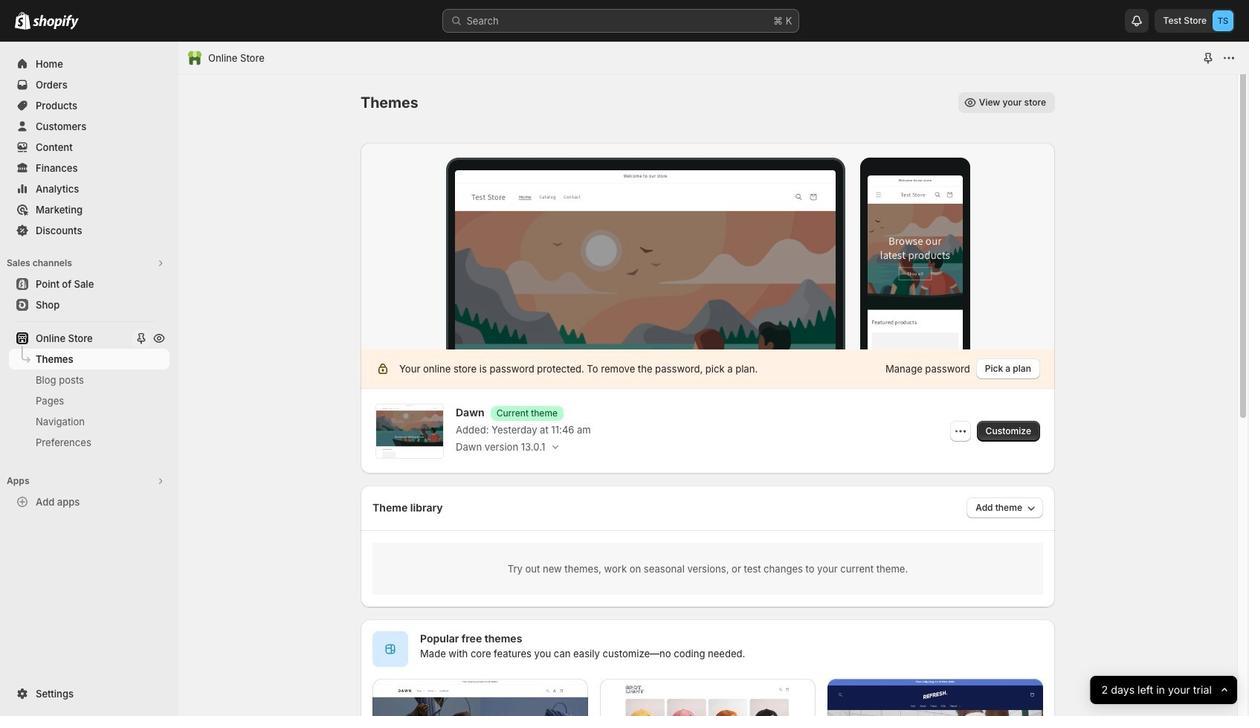 Task type: vqa. For each thing, say whether or not it's contained in the screenshot.
Test Store "image" on the right top of the page
yes



Task type: describe. For each thing, give the bounding box(es) containing it.
test store image
[[1213, 10, 1234, 31]]

1 horizontal spatial shopify image
[[33, 15, 79, 30]]



Task type: locate. For each thing, give the bounding box(es) containing it.
0 horizontal spatial shopify image
[[15, 12, 30, 30]]

online store image
[[187, 51, 202, 65]]

shopify image
[[15, 12, 30, 30], [33, 15, 79, 30]]



